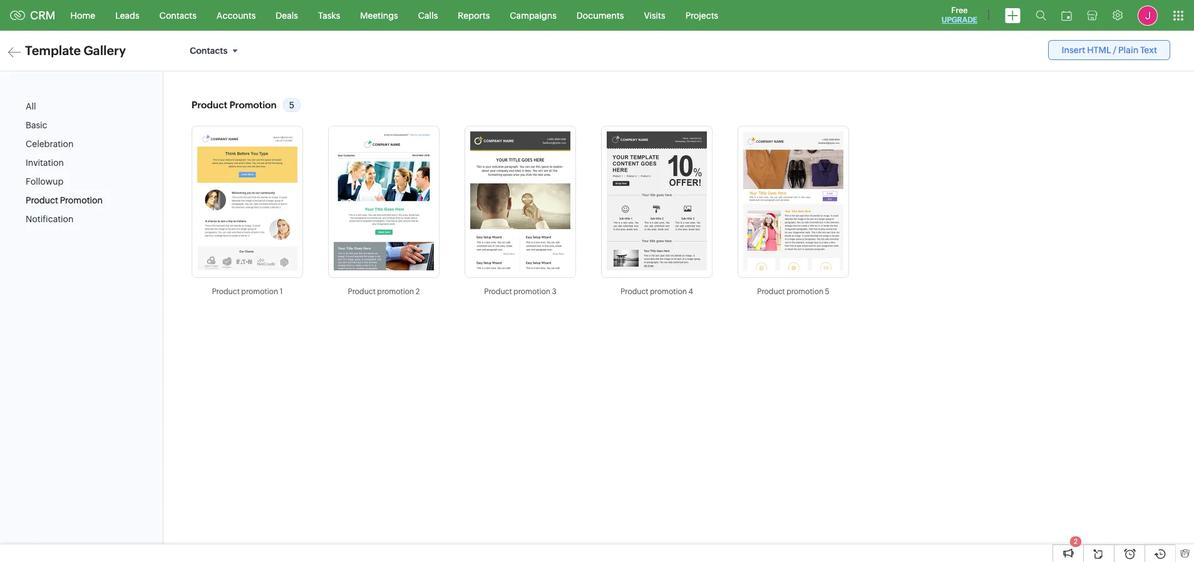 Task type: describe. For each thing, give the bounding box(es) containing it.
notification
[[26, 214, 74, 224]]

not loaded image for 4
[[607, 132, 707, 271]]

documents link
[[567, 0, 634, 30]]

calendar image
[[1062, 10, 1073, 20]]

product promotion 1
[[212, 288, 283, 296]]

accounts link
[[207, 0, 266, 30]]

projects link
[[676, 0, 729, 30]]

celebration
[[26, 139, 74, 149]]

0 horizontal spatial product promotion
[[26, 196, 103, 206]]

tasks link
[[308, 0, 350, 30]]

leads link
[[105, 0, 149, 30]]

product promotion 4
[[621, 288, 693, 296]]

3
[[552, 288, 557, 296]]

search element
[[1029, 0, 1054, 31]]

4
[[689, 288, 693, 296]]

meetings
[[360, 10, 398, 20]]

Contacts field
[[185, 40, 247, 62]]

insert html / plain text
[[1062, 45, 1158, 55]]

gallery
[[84, 43, 126, 58]]

product for 1
[[212, 288, 240, 296]]

invitation
[[26, 158, 64, 168]]

text
[[1141, 45, 1158, 55]]

product for 2
[[348, 288, 376, 296]]

1 horizontal spatial product promotion
[[192, 100, 277, 110]]

promotion for 5
[[787, 288, 824, 296]]

campaigns link
[[500, 0, 567, 30]]

contacts for contacts link
[[160, 10, 197, 20]]

not loaded image for 5
[[744, 132, 844, 271]]

plain
[[1119, 45, 1139, 55]]

all
[[26, 102, 36, 112]]

/
[[1113, 45, 1117, 55]]

contacts link
[[149, 0, 207, 30]]

product for 5
[[758, 288, 785, 296]]

visits
[[644, 10, 666, 20]]

template
[[25, 43, 81, 58]]

create menu image
[[1005, 8, 1021, 23]]

basic
[[26, 120, 47, 130]]

promotion for 1
[[241, 288, 278, 296]]

search image
[[1036, 10, 1047, 21]]

accounts
[[217, 10, 256, 20]]

crm link
[[10, 9, 56, 22]]

crm
[[30, 9, 56, 22]]

deals link
[[266, 0, 308, 30]]

not loaded image for 2
[[334, 132, 434, 271]]

not loaded image for 1
[[197, 132, 298, 271]]

profile element
[[1131, 0, 1166, 30]]



Task type: vqa. For each thing, say whether or not it's contained in the screenshot.
followup
yes



Task type: locate. For each thing, give the bounding box(es) containing it.
reports
[[458, 10, 490, 20]]

contacts right leads
[[160, 10, 197, 20]]

1 promotion from the left
[[241, 288, 278, 296]]

4 not loaded image from the left
[[607, 132, 707, 271]]

upgrade
[[942, 16, 978, 24]]

calls
[[418, 10, 438, 20]]

1 vertical spatial contacts
[[190, 46, 228, 56]]

1 horizontal spatial 5
[[825, 288, 830, 296]]

0 horizontal spatial promotion
[[60, 196, 103, 206]]

0 horizontal spatial 5
[[289, 100, 294, 110]]

visits link
[[634, 0, 676, 30]]

home
[[71, 10, 95, 20]]

deals
[[276, 10, 298, 20]]

not loaded image for 3
[[470, 132, 571, 271]]

3 not loaded image from the left
[[470, 132, 571, 271]]

projects
[[686, 10, 719, 20]]

insert
[[1062, 45, 1086, 55]]

reports link
[[448, 0, 500, 30]]

0 vertical spatial product promotion
[[192, 100, 277, 110]]

leads
[[115, 10, 139, 20]]

4 promotion from the left
[[650, 288, 687, 296]]

template gallery
[[25, 43, 126, 58]]

product promotion
[[192, 100, 277, 110], [26, 196, 103, 206]]

contacts down the 'accounts' link
[[190, 46, 228, 56]]

1 horizontal spatial promotion
[[230, 100, 277, 110]]

html
[[1088, 45, 1112, 55]]

product promotion up notification
[[26, 196, 103, 206]]

product for 4
[[621, 288, 649, 296]]

1 horizontal spatial 2
[[1074, 538, 1078, 546]]

0 vertical spatial 5
[[289, 100, 294, 110]]

tasks
[[318, 10, 340, 20]]

product promotion 2
[[348, 288, 420, 296]]

promotion
[[230, 100, 277, 110], [60, 196, 103, 206]]

contacts
[[160, 10, 197, 20], [190, 46, 228, 56]]

promotion for 4
[[650, 288, 687, 296]]

5
[[289, 100, 294, 110], [825, 288, 830, 296]]

2
[[416, 288, 420, 296], [1074, 538, 1078, 546]]

free
[[952, 6, 968, 15]]

0 vertical spatial 2
[[416, 288, 420, 296]]

documents
[[577, 10, 624, 20]]

promotion for 3
[[514, 288, 551, 296]]

1 vertical spatial product promotion
[[26, 196, 103, 206]]

1 vertical spatial promotion
[[60, 196, 103, 206]]

5 promotion from the left
[[787, 288, 824, 296]]

2 promotion from the left
[[377, 288, 414, 296]]

profile image
[[1138, 5, 1158, 25]]

contacts inside field
[[190, 46, 228, 56]]

product promotion 3
[[484, 288, 557, 296]]

1 not loaded image from the left
[[197, 132, 298, 271]]

product promotion 5
[[758, 288, 830, 296]]

calls link
[[408, 0, 448, 30]]

1
[[280, 288, 283, 296]]

create menu element
[[998, 0, 1029, 30]]

promotion
[[241, 288, 278, 296], [377, 288, 414, 296], [514, 288, 551, 296], [650, 288, 687, 296], [787, 288, 824, 296]]

5 not loaded image from the left
[[744, 132, 844, 271]]

0 vertical spatial contacts
[[160, 10, 197, 20]]

3 promotion from the left
[[514, 288, 551, 296]]

product promotion down contacts field at left
[[192, 100, 277, 110]]

0 horizontal spatial 2
[[416, 288, 420, 296]]

1 vertical spatial 2
[[1074, 538, 1078, 546]]

followup
[[26, 177, 63, 187]]

meetings link
[[350, 0, 408, 30]]

home link
[[61, 0, 105, 30]]

insert html / plain text link
[[1049, 40, 1171, 60]]

promotion for 2
[[377, 288, 414, 296]]

2 not loaded image from the left
[[334, 132, 434, 271]]

free upgrade
[[942, 6, 978, 24]]

campaigns
[[510, 10, 557, 20]]

contacts for contacts field at left
[[190, 46, 228, 56]]

1 vertical spatial 5
[[825, 288, 830, 296]]

product
[[192, 100, 227, 110], [26, 196, 58, 206], [212, 288, 240, 296], [348, 288, 376, 296], [484, 288, 512, 296], [621, 288, 649, 296], [758, 288, 785, 296]]

not loaded image
[[197, 132, 298, 271], [334, 132, 434, 271], [470, 132, 571, 271], [607, 132, 707, 271], [744, 132, 844, 271]]

0 vertical spatial promotion
[[230, 100, 277, 110]]

product for 3
[[484, 288, 512, 296]]



